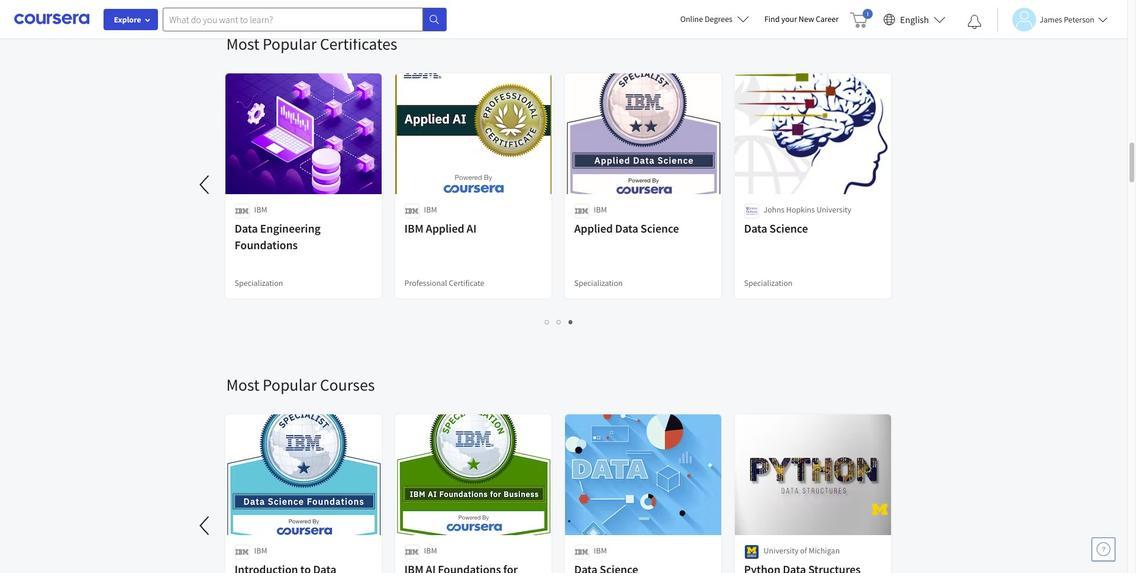 Task type: vqa. For each thing, say whether or not it's contained in the screenshot.
ADD PAGES TO THE FRAME IN FIGMA.
no



Task type: describe. For each thing, give the bounding box(es) containing it.
university inside most popular courses carousel element
[[764, 545, 799, 556]]

most popular courses carousel element
[[0, 339, 901, 573]]

university of michigan link
[[734, 413, 893, 573]]

specialization for science
[[575, 278, 623, 288]]

data engineering foundations
[[235, 221, 321, 252]]

2 ibm link from the left
[[394, 413, 553, 573]]

of
[[801, 545, 808, 556]]

2
[[557, 316, 562, 327]]

3 ibm link from the left
[[564, 413, 723, 573]]

popular for courses
[[263, 374, 317, 396]]

What do you want to learn? text field
[[163, 7, 423, 31]]

degrees
[[705, 14, 733, 24]]

data for data engineering foundations
[[235, 221, 258, 236]]

2 applied from the left
[[575, 221, 613, 236]]

english button
[[879, 0, 951, 38]]

university inside the most popular certificates carousel element
[[817, 204, 852, 215]]

1 science from the left
[[641, 221, 679, 236]]

find
[[765, 14, 780, 24]]

career
[[816, 14, 839, 24]]

new
[[799, 14, 815, 24]]

1
[[545, 316, 550, 327]]

courses
[[320, 374, 375, 396]]

ibm applied ai
[[405, 221, 477, 236]]

most for most popular certificates
[[226, 33, 260, 54]]

2 data from the left
[[615, 221, 639, 236]]

professional certificate
[[405, 278, 485, 288]]

most popular certificates
[[226, 33, 398, 54]]

michigan
[[809, 545, 840, 556]]

online degrees
[[681, 14, 733, 24]]

most popular certificates carousel element
[[0, 0, 901, 339]]

1 button
[[542, 315, 554, 329]]

3 specialization from the left
[[745, 278, 793, 288]]

university of michigan image
[[745, 545, 759, 560]]

ibm image for ibm applied ai
[[405, 204, 419, 218]]

find your new career link
[[759, 12, 845, 27]]

johns hopkins university image
[[745, 204, 759, 218]]

james peterson button
[[998, 7, 1108, 31]]

professional
[[405, 278, 447, 288]]

james
[[1040, 14, 1063, 25]]

hopkins
[[787, 204, 815, 215]]

3 button
[[565, 315, 577, 329]]

2 button
[[554, 315, 565, 329]]



Task type: locate. For each thing, give the bounding box(es) containing it.
list containing 1
[[226, 315, 893, 329]]

data for data science
[[745, 221, 768, 236]]

2 science from the left
[[770, 221, 809, 236]]

university right 'hopkins'
[[817, 204, 852, 215]]

shopping cart: 1 item image
[[851, 9, 874, 28]]

previous slide image for most popular courses
[[191, 512, 219, 540]]

ibm link
[[224, 413, 383, 573], [394, 413, 553, 573], [564, 413, 723, 573]]

help center image
[[1097, 542, 1111, 557]]

1 previous slide image from the top
[[191, 171, 219, 199]]

popular down what do you want to learn? text box
[[263, 33, 317, 54]]

1 horizontal spatial applied
[[575, 221, 613, 236]]

1 horizontal spatial data
[[615, 221, 639, 236]]

1 ibm link from the left
[[224, 413, 383, 573]]

popular for certificates
[[263, 33, 317, 54]]

specialization down "data science"
[[745, 278, 793, 288]]

3
[[569, 316, 574, 327]]

english
[[901, 13, 930, 25]]

most
[[226, 33, 260, 54], [226, 374, 260, 396]]

ibm image up ibm applied ai
[[405, 204, 419, 218]]

data science
[[745, 221, 809, 236]]

1 vertical spatial previous slide image
[[191, 512, 219, 540]]

1 horizontal spatial science
[[770, 221, 809, 236]]

0 vertical spatial previous slide image
[[191, 171, 219, 199]]

0 horizontal spatial ibm link
[[224, 413, 383, 573]]

2 horizontal spatial data
[[745, 221, 768, 236]]

data
[[235, 221, 258, 236], [615, 221, 639, 236], [745, 221, 768, 236]]

1 horizontal spatial ibm link
[[394, 413, 553, 573]]

explore button
[[104, 9, 158, 30]]

1 horizontal spatial ibm image
[[405, 204, 419, 218]]

specialization up 3 button
[[575, 278, 623, 288]]

2 horizontal spatial ibm link
[[564, 413, 723, 573]]

peterson
[[1065, 14, 1095, 25]]

0 horizontal spatial data
[[235, 221, 258, 236]]

engineering
[[260, 221, 321, 236]]

coursera image
[[14, 10, 89, 29]]

2 specialization from the left
[[575, 278, 623, 288]]

1 vertical spatial most
[[226, 374, 260, 396]]

1 horizontal spatial university
[[817, 204, 852, 215]]

0 vertical spatial popular
[[263, 33, 317, 54]]

1 specialization from the left
[[235, 278, 283, 288]]

1 data from the left
[[235, 221, 258, 236]]

specialization
[[235, 278, 283, 288], [575, 278, 623, 288], [745, 278, 793, 288]]

1 horizontal spatial specialization
[[575, 278, 623, 288]]

ibm image
[[575, 204, 589, 218], [235, 545, 250, 560], [405, 545, 419, 560], [575, 545, 589, 560]]

None search field
[[163, 7, 447, 31]]

specialization for foundations
[[235, 278, 283, 288]]

0 vertical spatial most
[[226, 33, 260, 54]]

certificate
[[449, 278, 485, 288]]

0 horizontal spatial specialization
[[235, 278, 283, 288]]

explore
[[114, 14, 141, 25]]

online
[[681, 14, 704, 24]]

science
[[641, 221, 679, 236], [770, 221, 809, 236]]

data inside data engineering foundations
[[235, 221, 258, 236]]

specialization down foundations
[[235, 278, 283, 288]]

ibm image up foundations
[[235, 204, 250, 218]]

list
[[226, 315, 893, 329]]

1 vertical spatial university
[[764, 545, 799, 556]]

2 previous slide image from the top
[[191, 512, 219, 540]]

0 vertical spatial university
[[817, 204, 852, 215]]

0 horizontal spatial science
[[641, 221, 679, 236]]

applied data science
[[575, 221, 679, 236]]

1 most from the top
[[226, 33, 260, 54]]

certificates
[[320, 33, 398, 54]]

james peterson
[[1040, 14, 1095, 25]]

2 most from the top
[[226, 374, 260, 396]]

most popular courses
[[226, 374, 375, 396]]

previous slide image
[[191, 171, 219, 199], [191, 512, 219, 540]]

most for most popular courses
[[226, 374, 260, 396]]

previous slide image for most popular certificates
[[191, 171, 219, 199]]

1 ibm image from the left
[[235, 204, 250, 218]]

ai
[[467, 221, 477, 236]]

university left of
[[764, 545, 799, 556]]

0 horizontal spatial university
[[764, 545, 799, 556]]

johns
[[764, 204, 785, 215]]

1 applied from the left
[[426, 221, 465, 236]]

ibm image for data engineering foundations
[[235, 204, 250, 218]]

3 data from the left
[[745, 221, 768, 236]]

popular left courses at the left bottom of page
[[263, 374, 317, 396]]

ibm
[[254, 204, 267, 215], [424, 204, 437, 215], [594, 204, 607, 215], [405, 221, 424, 236], [254, 545, 267, 556], [424, 545, 437, 556], [594, 545, 607, 556]]

foundations
[[235, 237, 298, 252]]

1 vertical spatial popular
[[263, 374, 317, 396]]

previous slide image inside most popular courses carousel element
[[191, 512, 219, 540]]

2 horizontal spatial specialization
[[745, 278, 793, 288]]

applied
[[426, 221, 465, 236], [575, 221, 613, 236]]

0 horizontal spatial applied
[[426, 221, 465, 236]]

ibm image
[[235, 204, 250, 218], [405, 204, 419, 218]]

1 popular from the top
[[263, 33, 317, 54]]

johns hopkins university
[[764, 204, 852, 215]]

popular
[[263, 33, 317, 54], [263, 374, 317, 396]]

show notifications image
[[968, 15, 982, 29]]

2 popular from the top
[[263, 374, 317, 396]]

university
[[817, 204, 852, 215], [764, 545, 799, 556]]

your
[[782, 14, 798, 24]]

2 ibm image from the left
[[405, 204, 419, 218]]

online degrees button
[[671, 6, 759, 32]]

find your new career
[[765, 14, 839, 24]]

university of michigan
[[764, 545, 840, 556]]

previous slide image inside the most popular certificates carousel element
[[191, 171, 219, 199]]

0 horizontal spatial ibm image
[[235, 204, 250, 218]]

list inside the most popular certificates carousel element
[[226, 315, 893, 329]]



